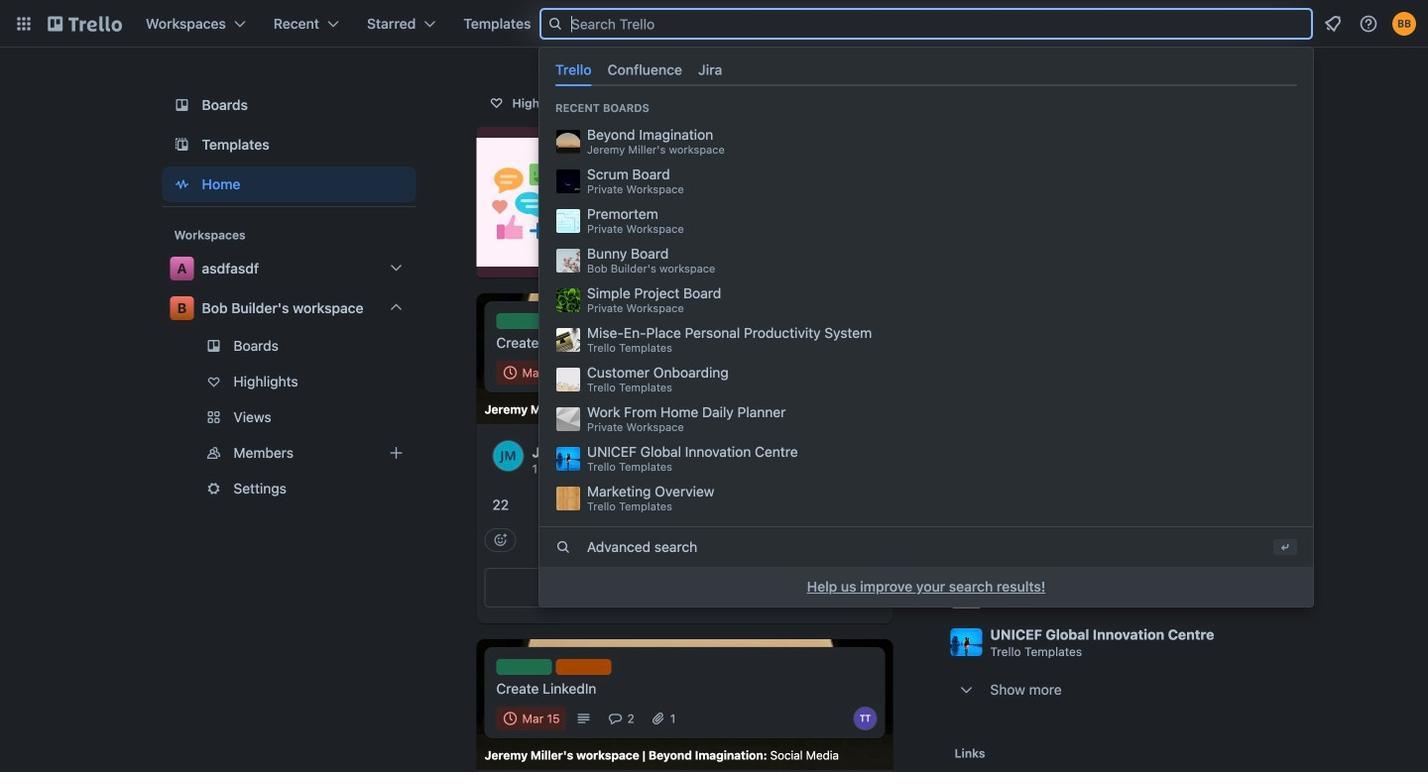 Task type: describe. For each thing, give the bounding box(es) containing it.
2 color: orange, title: none image from the top
[[556, 660, 611, 676]]

add image
[[384, 441, 408, 465]]

3 tab from the left
[[690, 54, 730, 86]]

board image
[[170, 93, 194, 117]]

search image
[[548, 16, 563, 32]]

primary element
[[0, 0, 1428, 48]]

open information menu image
[[1359, 14, 1379, 34]]

template board image
[[170, 133, 194, 157]]

color: green, title: none image for second color: orange, title: none image from the bottom
[[496, 313, 552, 329]]

home image
[[170, 173, 194, 196]]

add reaction image
[[485, 529, 516, 553]]

1 tab from the left
[[548, 54, 600, 86]]



Task type: locate. For each thing, give the bounding box(es) containing it.
advanced search image
[[555, 540, 571, 556]]

color: green, title: none image
[[496, 313, 552, 329], [496, 660, 552, 676]]

bob builder (bobbuilder40) image
[[1393, 12, 1416, 36]]

back to home image
[[48, 8, 122, 40]]

Search Trello field
[[540, 8, 1313, 40]]

1 color: green, title: none image from the top
[[496, 313, 552, 329]]

color: orange, title: none image
[[556, 313, 611, 329], [556, 660, 611, 676]]

tab
[[548, 54, 600, 86], [600, 54, 690, 86], [690, 54, 730, 86]]

tab list
[[548, 54, 1305, 86]]

0 vertical spatial color: orange, title: none image
[[556, 313, 611, 329]]

1 vertical spatial color: orange, title: none image
[[556, 660, 611, 676]]

click to star work from home daily planner. it will show up at the top of your boards list. image
[[1248, 585, 1268, 605]]

color: green, title: none image for second color: orange, title: none image
[[496, 660, 552, 676]]

2 tab from the left
[[600, 54, 690, 86]]

2 color: green, title: none image from the top
[[496, 660, 552, 676]]

0 notifications image
[[1321, 12, 1345, 36]]

0 vertical spatial color: green, title: none image
[[496, 313, 552, 329]]

1 color: orange, title: none image from the top
[[556, 313, 611, 329]]

1 vertical spatial color: green, title: none image
[[496, 660, 552, 676]]



Task type: vqa. For each thing, say whether or not it's contained in the screenshot.
1st Color: green, title: none image from the bottom
yes



